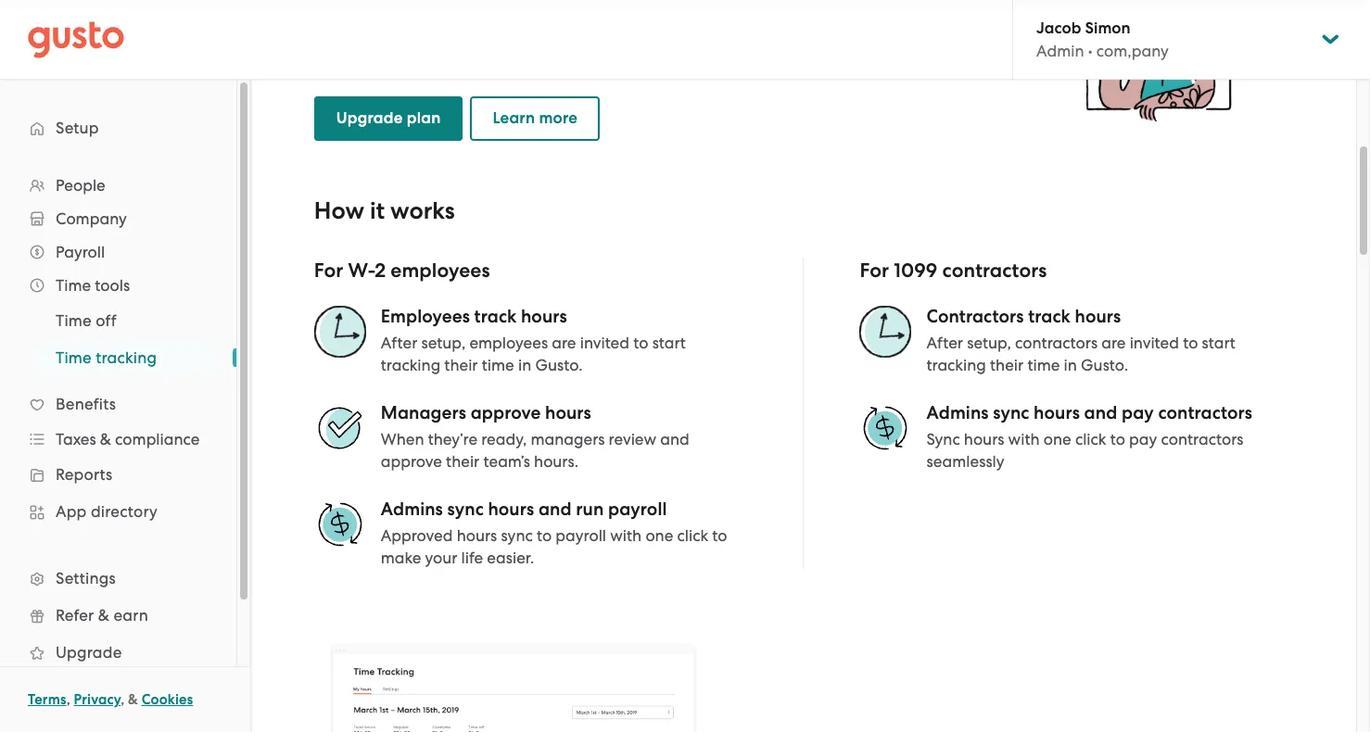 Task type: describe. For each thing, give the bounding box(es) containing it.
company
[[56, 210, 127, 228]]

hours for admins sync hours and run payroll
[[488, 499, 534, 520]]

easier.
[[487, 549, 534, 568]]

one inside 'admins sync hours and run payroll approved hours sync to payroll with one click to make your life easier.'
[[646, 527, 674, 545]]

time for employees
[[482, 356, 514, 375]]

setup, for employees
[[422, 334, 466, 352]]

tools
[[95, 276, 130, 295]]

w-
[[348, 259, 375, 283]]

invited for contractors track hours
[[1130, 334, 1180, 352]]

employees
[[381, 306, 470, 327]]

gusto navigation element
[[0, 80, 237, 733]]

benefits
[[56, 395, 116, 414]]

admins sync hours and run payroll approved hours sync to payroll with one click to make your life easier.
[[381, 499, 728, 568]]

reports link
[[19, 458, 218, 492]]

sync for admins sync hours and pay contractors
[[993, 403, 1030, 424]]

managers approve hours when they're ready, managers review and approve their team's hours.
[[381, 403, 690, 471]]

admins for admins sync hours and pay contractors
[[927, 403, 989, 424]]

seamlessly
[[927, 453, 1005, 471]]

people
[[56, 176, 105, 195]]

1 vertical spatial pay
[[1130, 430, 1158, 449]]

learn more link
[[471, 96, 600, 141]]

contractors
[[927, 306, 1024, 327]]

tracking inside list
[[96, 349, 157, 367]]

it
[[370, 197, 385, 225]]

app directory
[[56, 503, 158, 521]]

hours for employees track hours
[[521, 306, 567, 327]]

time tracking link
[[33, 341, 218, 375]]

how
[[314, 197, 365, 225]]

2
[[375, 259, 386, 283]]

sync for admins sync hours and run payroll
[[448, 499, 484, 520]]

payroll
[[56, 243, 105, 262]]

and for contractors
[[1085, 403, 1118, 424]]

for for for w-2 employees
[[314, 259, 344, 283]]

privacy
[[74, 692, 121, 709]]

hours for contractors track hours
[[1075, 306, 1122, 327]]

run
[[576, 499, 604, 520]]

jacob
[[1037, 19, 1082, 38]]

for for for 1099 contractors
[[860, 259, 890, 283]]

tracking for employees
[[381, 356, 441, 375]]

learn
[[493, 109, 535, 128]]

refer & earn link
[[19, 599, 218, 633]]

list containing people
[[0, 169, 237, 709]]

time tools
[[56, 276, 130, 295]]

benefits link
[[19, 388, 218, 421]]

terms
[[28, 692, 66, 709]]

are for contractors track hours
[[1102, 334, 1126, 352]]

•
[[1089, 42, 1093, 60]]

after for contractors track hours
[[927, 334, 964, 352]]

app
[[56, 503, 87, 521]]

terms link
[[28, 692, 66, 709]]

compliance
[[115, 430, 200, 449]]

managers
[[381, 403, 467, 424]]

settings
[[56, 569, 116, 588]]

learn more
[[493, 109, 578, 128]]

1 horizontal spatial sync
[[501, 527, 533, 545]]

your
[[425, 549, 458, 568]]

settings link
[[19, 562, 218, 595]]

admins sync hours and pay contractors sync hours with one click to pay contractors seamlessly
[[927, 403, 1253, 471]]

& for compliance
[[100, 430, 111, 449]]

time tracking
[[56, 349, 157, 367]]

refer & earn
[[56, 607, 148, 625]]

invited for employees track hours
[[580, 334, 630, 352]]

for w-2 employees
[[314, 259, 490, 283]]

click inside 'admins sync hours and run payroll approved hours sync to payroll with one click to make your life easier.'
[[678, 527, 709, 545]]

cookies
[[142, 692, 193, 709]]

with inside admins sync hours and pay contractors sync hours with one click to pay contractors seamlessly
[[1009, 430, 1040, 449]]

time tools button
[[19, 269, 218, 302]]

off
[[96, 312, 117, 330]]

employees inside employees track hours after setup, employees are invited to start tracking their time in gusto.
[[470, 334, 548, 352]]

team's
[[484, 453, 530, 471]]

how it works
[[314, 197, 455, 225]]

admin
[[1037, 42, 1085, 60]]

hours for managers approve hours
[[545, 403, 592, 424]]

plan
[[407, 109, 441, 128]]

app directory link
[[19, 495, 218, 529]]

simon
[[1086, 19, 1131, 38]]

taxes & compliance
[[56, 430, 200, 449]]

life
[[462, 549, 483, 568]]

terms , privacy , & cookies
[[28, 692, 193, 709]]

their for employees
[[445, 356, 478, 375]]

0 vertical spatial pay
[[1122, 403, 1154, 424]]

privacy link
[[74, 692, 121, 709]]

com,pany
[[1097, 42, 1169, 60]]

setup link
[[19, 111, 218, 145]]

gusto. for contractors track hours
[[1082, 356, 1129, 375]]

reports
[[56, 466, 113, 484]]

more
[[539, 109, 578, 128]]

contractors track hours after setup, contractors are invited to start tracking their time in gusto.
[[927, 306, 1236, 375]]

they're
[[428, 430, 478, 449]]

& for earn
[[98, 607, 110, 625]]

in for employees track hours
[[518, 356, 532, 375]]



Task type: locate. For each thing, give the bounding box(es) containing it.
start inside employees track hours after setup, employees are invited to start tracking their time in gusto.
[[653, 334, 686, 352]]

2 in from the left
[[1064, 356, 1078, 375]]

sync up life
[[448, 499, 484, 520]]

upgrade
[[336, 109, 403, 128], [56, 644, 122, 662]]

1 are from the left
[[552, 334, 576, 352]]

1 setup, from the left
[[422, 334, 466, 352]]

sync
[[927, 430, 961, 449]]

2 horizontal spatial and
[[1085, 403, 1118, 424]]

to inside employees track hours after setup, employees are invited to start tracking their time in gusto.
[[634, 334, 649, 352]]

1 horizontal spatial invited
[[1130, 334, 1180, 352]]

one inside admins sync hours and pay contractors sync hours with one click to pay contractors seamlessly
[[1044, 430, 1072, 449]]

1 time from the left
[[482, 356, 514, 375]]

0 horizontal spatial one
[[646, 527, 674, 545]]

for 1099 contractors
[[860, 259, 1048, 283]]

gusto. up managers
[[536, 356, 583, 375]]

1 horizontal spatial for
[[860, 259, 890, 283]]

0 vertical spatial approve
[[471, 403, 541, 424]]

0 vertical spatial admins
[[927, 403, 989, 424]]

0 horizontal spatial click
[[678, 527, 709, 545]]

0 horizontal spatial track
[[474, 306, 517, 327]]

0 horizontal spatial admins
[[381, 499, 443, 520]]

,
[[66, 692, 70, 709], [121, 692, 125, 709]]

upgrade inside list
[[56, 644, 122, 662]]

setup, down employees
[[422, 334, 466, 352]]

0 horizontal spatial tracking
[[96, 349, 157, 367]]

& inside dropdown button
[[100, 430, 111, 449]]

1 vertical spatial upgrade
[[56, 644, 122, 662]]

1 horizontal spatial one
[[1044, 430, 1072, 449]]

upgrade plan
[[336, 109, 441, 128]]

1 vertical spatial payroll
[[556, 527, 607, 545]]

0 vertical spatial and
[[1085, 403, 1118, 424]]

2 for from the left
[[860, 259, 890, 283]]

0 vertical spatial with
[[1009, 430, 1040, 449]]

tracking up managers
[[381, 356, 441, 375]]

click inside admins sync hours and pay contractors sync hours with one click to pay contractors seamlessly
[[1076, 430, 1107, 449]]

review
[[609, 430, 657, 449]]

1 time from the top
[[56, 276, 91, 295]]

setup, down contractors at the top of page
[[968, 334, 1012, 352]]

setup, for contractors
[[968, 334, 1012, 352]]

employees
[[391, 259, 490, 283], [470, 334, 548, 352]]

time inside contractors track hours after setup, contractors are invited to start tracking their time in gusto.
[[1028, 356, 1060, 375]]

setup,
[[422, 334, 466, 352], [968, 334, 1012, 352]]

admins up "approved"
[[381, 499, 443, 520]]

managers
[[531, 430, 605, 449]]

works
[[391, 197, 455, 225]]

time for time off
[[56, 312, 92, 330]]

2 time from the left
[[1028, 356, 1060, 375]]

start inside contractors track hours after setup, contractors are invited to start tracking their time in gusto.
[[1203, 334, 1236, 352]]

& left earn
[[98, 607, 110, 625]]

approved
[[381, 527, 453, 545]]

upgrade down refer & earn
[[56, 644, 122, 662]]

time for time tools
[[56, 276, 91, 295]]

and left the run
[[539, 499, 572, 520]]

in for contractors track hours
[[1064, 356, 1078, 375]]

1 vertical spatial employees
[[470, 334, 548, 352]]

time
[[56, 276, 91, 295], [56, 312, 92, 330], [56, 349, 92, 367]]

admins inside admins sync hours and pay contractors sync hours with one click to pay contractors seamlessly
[[927, 403, 989, 424]]

taxes & compliance button
[[19, 423, 218, 456]]

after down employees
[[381, 334, 418, 352]]

1 horizontal spatial with
[[1009, 430, 1040, 449]]

2 time from the top
[[56, 312, 92, 330]]

admins up sync
[[927, 403, 989, 424]]

hours inside employees track hours after setup, employees are invited to start tracking their time in gusto.
[[521, 306, 567, 327]]

list containing time off
[[0, 302, 237, 377]]

with
[[1009, 430, 1040, 449], [611, 527, 642, 545]]

1 in from the left
[[518, 356, 532, 375]]

hours inside contractors track hours after setup, contractors are invited to start tracking their time in gusto.
[[1075, 306, 1122, 327]]

1 track from the left
[[474, 306, 517, 327]]

track right employees
[[474, 306, 517, 327]]

2 start from the left
[[1203, 334, 1236, 352]]

2 , from the left
[[121, 692, 125, 709]]

1 vertical spatial one
[[646, 527, 674, 545]]

1 horizontal spatial click
[[1076, 430, 1107, 449]]

in up managers approve hours when they're ready, managers review and approve their team's hours.
[[518, 356, 532, 375]]

their down they're
[[446, 453, 480, 471]]

0 horizontal spatial after
[[381, 334, 418, 352]]

gusto. up admins sync hours and pay contractors sync hours with one click to pay contractors seamlessly
[[1082, 356, 1129, 375]]

0 horizontal spatial for
[[314, 259, 344, 283]]

tracking inside contractors track hours after setup, contractors are invited to start tracking their time in gusto.
[[927, 356, 987, 375]]

0 vertical spatial time
[[56, 276, 91, 295]]

their for contractors
[[991, 356, 1024, 375]]

2 vertical spatial time
[[56, 349, 92, 367]]

invited
[[580, 334, 630, 352], [1130, 334, 1180, 352]]

1 vertical spatial sync
[[448, 499, 484, 520]]

upgrade for upgrade
[[56, 644, 122, 662]]

sync inside admins sync hours and pay contractors sync hours with one click to pay contractors seamlessly
[[993, 403, 1030, 424]]

earn
[[114, 607, 148, 625]]

after inside contractors track hours after setup, contractors are invited to start tracking their time in gusto.
[[927, 334, 964, 352]]

0 vertical spatial payroll
[[608, 499, 667, 520]]

1 vertical spatial approve
[[381, 453, 442, 471]]

0 vertical spatial &
[[100, 430, 111, 449]]

after
[[381, 334, 418, 352], [927, 334, 964, 352]]

0 vertical spatial upgrade
[[336, 109, 403, 128]]

2 track from the left
[[1029, 306, 1071, 327]]

click
[[1076, 430, 1107, 449], [678, 527, 709, 545]]

invited inside employees track hours after setup, employees are invited to start tracking their time in gusto.
[[580, 334, 630, 352]]

, left cookies button
[[121, 692, 125, 709]]

employees up employees
[[391, 259, 490, 283]]

people button
[[19, 169, 218, 202]]

their down contractors at the top of page
[[991, 356, 1024, 375]]

and inside managers approve hours when they're ready, managers review and approve their team's hours.
[[661, 430, 690, 449]]

1 vertical spatial &
[[98, 607, 110, 625]]

start for contractors track hours
[[1203, 334, 1236, 352]]

3 time from the top
[[56, 349, 92, 367]]

track inside contractors track hours after setup, contractors are invited to start tracking their time in gusto.
[[1029, 306, 1071, 327]]

employees track hours after setup, employees are invited to start tracking their time in gusto.
[[381, 306, 686, 375]]

company button
[[19, 202, 218, 236]]

1 after from the left
[[381, 334, 418, 352]]

1 horizontal spatial admins
[[927, 403, 989, 424]]

are for employees track hours
[[552, 334, 576, 352]]

pay
[[1122, 403, 1154, 424], [1130, 430, 1158, 449]]

payroll down the run
[[556, 527, 607, 545]]

2 vertical spatial and
[[539, 499, 572, 520]]

1099
[[894, 259, 938, 283]]

their inside employees track hours after setup, employees are invited to start tracking their time in gusto.
[[445, 356, 478, 375]]

1 horizontal spatial and
[[661, 430, 690, 449]]

1 , from the left
[[66, 692, 70, 709]]

make
[[381, 549, 421, 568]]

in
[[518, 356, 532, 375], [1064, 356, 1078, 375]]

approve up ready,
[[471, 403, 541, 424]]

payroll
[[608, 499, 667, 520], [556, 527, 607, 545]]

time up ready,
[[482, 356, 514, 375]]

their inside contractors track hours after setup, contractors are invited to start tracking their time in gusto.
[[991, 356, 1024, 375]]

, left the privacy "link" on the bottom left
[[66, 692, 70, 709]]

payroll button
[[19, 236, 218, 269]]

list
[[0, 169, 237, 709], [0, 302, 237, 377]]

sync up seamlessly on the bottom
[[993, 403, 1030, 424]]

their
[[445, 356, 478, 375], [991, 356, 1024, 375], [446, 453, 480, 471]]

to inside contractors track hours after setup, contractors are invited to start tracking their time in gusto.
[[1184, 334, 1199, 352]]

hours for admins sync hours and pay contractors
[[1034, 403, 1080, 424]]

payroll right the run
[[608, 499, 667, 520]]

1 vertical spatial with
[[611, 527, 642, 545]]

track right contractors at the top of page
[[1029, 306, 1071, 327]]

2 vertical spatial sync
[[501, 527, 533, 545]]

1 horizontal spatial gusto.
[[1082, 356, 1129, 375]]

time for time tracking
[[56, 349, 92, 367]]

1 vertical spatial click
[[678, 527, 709, 545]]

1 list from the top
[[0, 169, 237, 709]]

and down contractors track hours after setup, contractors are invited to start tracking their time in gusto.
[[1085, 403, 1118, 424]]

time left off
[[56, 312, 92, 330]]

in inside contractors track hours after setup, contractors are invited to start tracking their time in gusto.
[[1064, 356, 1078, 375]]

hours
[[521, 306, 567, 327], [1075, 306, 1122, 327], [545, 403, 592, 424], [1034, 403, 1080, 424], [964, 430, 1005, 449], [488, 499, 534, 520], [457, 527, 497, 545]]

are inside employees track hours after setup, employees are invited to start tracking their time in gusto.
[[552, 334, 576, 352]]

0 horizontal spatial setup,
[[422, 334, 466, 352]]

admins inside 'admins sync hours and run payroll approved hours sync to payroll with one click to make your life easier.'
[[381, 499, 443, 520]]

and
[[1085, 403, 1118, 424], [661, 430, 690, 449], [539, 499, 572, 520]]

0 vertical spatial click
[[1076, 430, 1107, 449]]

0 vertical spatial employees
[[391, 259, 490, 283]]

1 horizontal spatial payroll
[[608, 499, 667, 520]]

0 horizontal spatial ,
[[66, 692, 70, 709]]

0 horizontal spatial start
[[653, 334, 686, 352]]

directory
[[91, 503, 158, 521]]

time down 'time off'
[[56, 349, 92, 367]]

setup, inside employees track hours after setup, employees are invited to start tracking their time in gusto.
[[422, 334, 466, 352]]

time off
[[56, 312, 117, 330]]

1 horizontal spatial upgrade
[[336, 109, 403, 128]]

upgrade for upgrade plan
[[336, 109, 403, 128]]

1 start from the left
[[653, 334, 686, 352]]

sync
[[993, 403, 1030, 424], [448, 499, 484, 520], [501, 527, 533, 545]]

2 invited from the left
[[1130, 334, 1180, 352]]

track for employees
[[474, 306, 517, 327]]

upgrade link
[[19, 636, 218, 670]]

2 after from the left
[[927, 334, 964, 352]]

& left cookies button
[[128, 692, 138, 709]]

and inside admins sync hours and pay contractors sync hours with one click to pay contractors seamlessly
[[1085, 403, 1118, 424]]

ready,
[[482, 430, 527, 449]]

and inside 'admins sync hours and run payroll approved hours sync to payroll with one click to make your life easier.'
[[539, 499, 572, 520]]

1 gusto. from the left
[[536, 356, 583, 375]]

after down contractors at the top of page
[[927, 334, 964, 352]]

track inside employees track hours after setup, employees are invited to start tracking their time in gusto.
[[474, 306, 517, 327]]

track
[[474, 306, 517, 327], [1029, 306, 1071, 327]]

gusto. inside employees track hours after setup, employees are invited to start tracking their time in gusto.
[[536, 356, 583, 375]]

for left '1099' at the right of page
[[860, 259, 890, 283]]

upgrade plan link
[[314, 96, 463, 141]]

gusto. inside contractors track hours after setup, contractors are invited to start tracking their time in gusto.
[[1082, 356, 1129, 375]]

0 horizontal spatial in
[[518, 356, 532, 375]]

1 horizontal spatial ,
[[121, 692, 125, 709]]

0 horizontal spatial with
[[611, 527, 642, 545]]

0 horizontal spatial invited
[[580, 334, 630, 352]]

to inside admins sync hours and pay contractors sync hours with one click to pay contractors seamlessly
[[1111, 430, 1126, 449]]

invited inside contractors track hours after setup, contractors are invited to start tracking their time in gusto.
[[1130, 334, 1180, 352]]

with inside 'admins sync hours and run payroll approved hours sync to payroll with one click to make your life easier.'
[[611, 527, 642, 545]]

time for contractors
[[1028, 356, 1060, 375]]

0 horizontal spatial payroll
[[556, 527, 607, 545]]

jacob simon admin • com,pany
[[1037, 19, 1169, 60]]

after for employees track hours
[[381, 334, 418, 352]]

0 horizontal spatial and
[[539, 499, 572, 520]]

0 vertical spatial one
[[1044, 430, 1072, 449]]

admins for admins sync hours and run payroll
[[381, 499, 443, 520]]

cookies button
[[142, 689, 193, 711]]

0 horizontal spatial time
[[482, 356, 514, 375]]

2 gusto. from the left
[[1082, 356, 1129, 375]]

tracking down contractors at the top of page
[[927, 356, 987, 375]]

1 vertical spatial and
[[661, 430, 690, 449]]

2 horizontal spatial sync
[[993, 403, 1030, 424]]

0 horizontal spatial approve
[[381, 453, 442, 471]]

hours.
[[534, 453, 579, 471]]

0 horizontal spatial gusto.
[[536, 356, 583, 375]]

are inside contractors track hours after setup, contractors are invited to start tracking their time in gusto.
[[1102, 334, 1126, 352]]

hours inside managers approve hours when they're ready, managers review and approve their team's hours.
[[545, 403, 592, 424]]

2 horizontal spatial tracking
[[927, 356, 987, 375]]

gusto.
[[536, 356, 583, 375], [1082, 356, 1129, 375]]

approve
[[471, 403, 541, 424], [381, 453, 442, 471]]

and right 'review'
[[661, 430, 690, 449]]

1 horizontal spatial track
[[1029, 306, 1071, 327]]

time down the payroll
[[56, 276, 91, 295]]

in inside employees track hours after setup, employees are invited to start tracking their time in gusto.
[[518, 356, 532, 375]]

in up admins sync hours and pay contractors sync hours with one click to pay contractors seamlessly
[[1064, 356, 1078, 375]]

upgrade left plan
[[336, 109, 403, 128]]

setup, inside contractors track hours after setup, contractors are invited to start tracking their time in gusto.
[[968, 334, 1012, 352]]

time inside employees track hours after setup, employees are invited to start tracking their time in gusto.
[[482, 356, 514, 375]]

time up admins sync hours and pay contractors sync hours with one click to pay contractors seamlessly
[[1028, 356, 1060, 375]]

1 horizontal spatial are
[[1102, 334, 1126, 352]]

2 setup, from the left
[[968, 334, 1012, 352]]

after inside employees track hours after setup, employees are invited to start tracking their time in gusto.
[[381, 334, 418, 352]]

contractors inside contractors track hours after setup, contractors are invited to start tracking their time in gusto.
[[1016, 334, 1098, 352]]

1 for from the left
[[314, 259, 344, 283]]

when
[[381, 430, 424, 449]]

taxes
[[56, 430, 96, 449]]

1 vertical spatial admins
[[381, 499, 443, 520]]

tracking for contractors
[[927, 356, 987, 375]]

1 horizontal spatial start
[[1203, 334, 1236, 352]]

for left w-
[[314, 259, 344, 283]]

& right the taxes
[[100, 430, 111, 449]]

approve down "when"
[[381, 453, 442, 471]]

1 invited from the left
[[580, 334, 630, 352]]

1 horizontal spatial in
[[1064, 356, 1078, 375]]

tracking down time off link
[[96, 349, 157, 367]]

time inside dropdown button
[[56, 276, 91, 295]]

&
[[100, 430, 111, 449], [98, 607, 110, 625], [128, 692, 138, 709]]

start for employees track hours
[[653, 334, 686, 352]]

their inside managers approve hours when they're ready, managers review and approve their team's hours.
[[446, 453, 480, 471]]

1 horizontal spatial setup,
[[968, 334, 1012, 352]]

0 horizontal spatial sync
[[448, 499, 484, 520]]

0 horizontal spatial upgrade
[[56, 644, 122, 662]]

their down employees
[[445, 356, 478, 375]]

0 horizontal spatial are
[[552, 334, 576, 352]]

and for payroll
[[539, 499, 572, 520]]

tracking
[[96, 349, 157, 367], [381, 356, 441, 375], [927, 356, 987, 375]]

2 are from the left
[[1102, 334, 1126, 352]]

1 horizontal spatial approve
[[471, 403, 541, 424]]

gusto. for employees track hours
[[536, 356, 583, 375]]

1 horizontal spatial after
[[927, 334, 964, 352]]

1 horizontal spatial tracking
[[381, 356, 441, 375]]

2 list from the top
[[0, 302, 237, 377]]

0 vertical spatial sync
[[993, 403, 1030, 424]]

track for contractors
[[1029, 306, 1071, 327]]

setup
[[56, 119, 99, 137]]

upgrade inside 'link'
[[336, 109, 403, 128]]

tracking inside employees track hours after setup, employees are invited to start tracking their time in gusto.
[[381, 356, 441, 375]]

home image
[[28, 21, 124, 58]]

2 vertical spatial &
[[128, 692, 138, 709]]

refer
[[56, 607, 94, 625]]

time off link
[[33, 304, 218, 338]]

1 vertical spatial time
[[56, 312, 92, 330]]

sync up easier.
[[501, 527, 533, 545]]

employees down employees
[[470, 334, 548, 352]]

time
[[482, 356, 514, 375], [1028, 356, 1060, 375]]

1 horizontal spatial time
[[1028, 356, 1060, 375]]



Task type: vqa. For each thing, say whether or not it's contained in the screenshot.
in associated with Contractors track hours
yes



